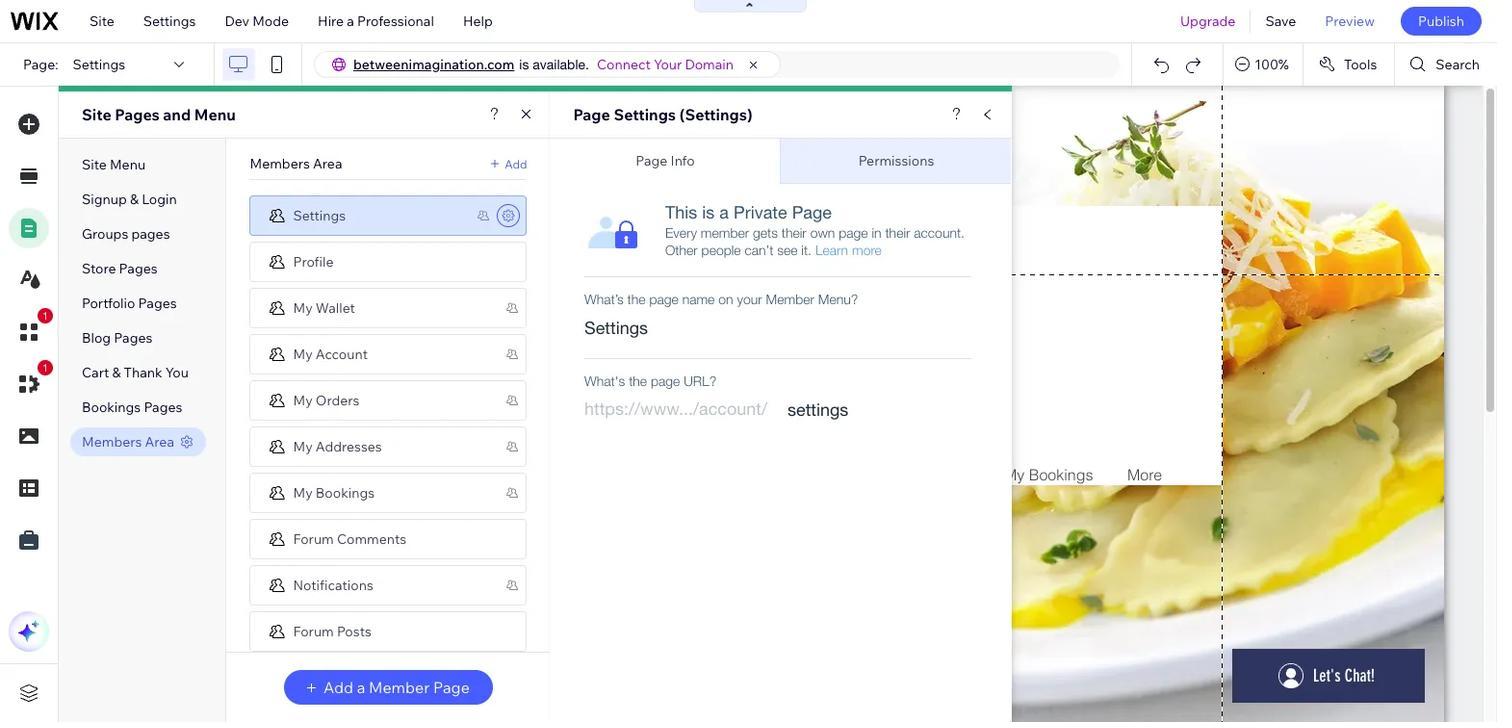 Task type: describe. For each thing, give the bounding box(es) containing it.
dev mode
[[225, 13, 289, 30]]

my for my bookings
[[293, 484, 313, 501]]

preview button
[[1311, 0, 1390, 42]]

site menu
[[82, 156, 146, 173]]

notifications
[[293, 576, 374, 594]]

a for add
[[357, 678, 365, 697]]

bookings pages
[[82, 399, 182, 416]]

pages for site
[[115, 105, 160, 124]]

100% button
[[1224, 43, 1303, 86]]

my orders
[[293, 392, 360, 409]]

100%
[[1255, 56, 1289, 73]]

pages for blog
[[114, 329, 153, 347]]

site for site pages and menu
[[82, 105, 111, 124]]

1 1 button from the top
[[9, 308, 53, 352]]

publish
[[1419, 13, 1465, 30]]

mode
[[252, 13, 289, 30]]

tools button
[[1304, 43, 1395, 86]]

is
[[519, 57, 529, 72]]

and
[[163, 105, 191, 124]]

0 horizontal spatial menu
[[110, 156, 146, 173]]

& for signup
[[130, 191, 139, 208]]

site for site menu
[[82, 156, 107, 173]]

addresses
[[316, 438, 382, 455]]

pages for store
[[119, 260, 158, 277]]

your
[[654, 56, 682, 73]]

search button
[[1396, 43, 1498, 86]]

page for page info
[[636, 152, 668, 170]]

forum comments
[[293, 530, 407, 548]]

store
[[82, 260, 116, 277]]

betweenimagination.com
[[353, 56, 515, 73]]

forum for forum posts
[[293, 623, 334, 640]]

page for page settings (settings)
[[573, 105, 611, 124]]

help
[[463, 13, 493, 30]]

is available. connect your domain
[[519, 56, 734, 73]]

publish button
[[1401, 7, 1482, 36]]

settings left dev
[[143, 13, 196, 30]]

site pages and menu
[[82, 105, 236, 124]]

my account
[[293, 345, 368, 363]]

1 horizontal spatial members area
[[250, 155, 342, 172]]

settings up site pages and menu
[[73, 56, 125, 73]]

add a member page button
[[284, 670, 493, 705]]

1 horizontal spatial bookings
[[316, 484, 375, 501]]

blog pages
[[82, 329, 153, 347]]

1 vertical spatial members area
[[82, 433, 174, 451]]

posts
[[337, 623, 372, 640]]

my for my orders
[[293, 392, 313, 409]]

groups pages
[[82, 225, 170, 243]]

search
[[1436, 56, 1480, 73]]

groups
[[82, 225, 128, 243]]

add a member page
[[324, 678, 470, 697]]

signup
[[82, 191, 127, 208]]

a for hire
[[347, 13, 354, 30]]

blog
[[82, 329, 111, 347]]

available.
[[533, 57, 589, 72]]

settings up page info
[[614, 105, 676, 124]]

portfolio
[[82, 295, 135, 312]]

my addresses
[[293, 438, 382, 455]]



Task type: locate. For each thing, give the bounding box(es) containing it.
bookings down addresses on the left bottom of page
[[316, 484, 375, 501]]

page left info
[[636, 152, 668, 170]]

save
[[1266, 13, 1297, 30]]

login
[[142, 191, 177, 208]]

1 left the cart
[[42, 362, 48, 374]]

portfolio pages
[[82, 295, 177, 312]]

& for cart
[[112, 364, 121, 381]]

0 vertical spatial menu
[[194, 105, 236, 124]]

1 button
[[9, 308, 53, 352], [9, 360, 53, 405]]

thank
[[124, 364, 162, 381]]

1 vertical spatial 1
[[42, 362, 48, 374]]

menu
[[194, 105, 236, 124], [110, 156, 146, 173]]

site for site
[[90, 13, 114, 30]]

0 vertical spatial members
[[250, 155, 310, 172]]

my wallet
[[293, 299, 355, 316]]

0 horizontal spatial &
[[112, 364, 121, 381]]

my left orders
[[293, 392, 313, 409]]

professional
[[357, 13, 434, 30]]

forum for forum comments
[[293, 530, 334, 548]]

2 forum from the top
[[293, 623, 334, 640]]

my for my wallet
[[293, 299, 313, 316]]

my
[[293, 299, 313, 316], [293, 345, 313, 363], [293, 392, 313, 409], [293, 438, 313, 455], [293, 484, 313, 501]]

1 button left blog
[[9, 308, 53, 352]]

& left login
[[130, 191, 139, 208]]

0 horizontal spatial members
[[82, 433, 142, 451]]

1 vertical spatial page
[[636, 152, 668, 170]]

0 vertical spatial page
[[573, 105, 611, 124]]

signup & login
[[82, 191, 177, 208]]

permissions
[[859, 152, 934, 170]]

1 horizontal spatial page
[[573, 105, 611, 124]]

1 horizontal spatial a
[[357, 678, 365, 697]]

bookings down the cart
[[82, 399, 141, 416]]

members
[[250, 155, 310, 172], [82, 433, 142, 451]]

cart
[[82, 364, 109, 381]]

my for my addresses
[[293, 438, 313, 455]]

1 vertical spatial menu
[[110, 156, 146, 173]]

tools
[[1344, 56, 1378, 73]]

0 vertical spatial 1
[[42, 310, 48, 322]]

& right the cart
[[112, 364, 121, 381]]

1 vertical spatial members
[[82, 433, 142, 451]]

domain
[[685, 56, 734, 73]]

page
[[573, 105, 611, 124], [636, 152, 668, 170], [433, 678, 470, 697]]

upgrade
[[1181, 13, 1236, 30]]

settings up profile
[[293, 207, 346, 224]]

1 button left the cart
[[9, 360, 53, 405]]

forum left posts in the bottom left of the page
[[293, 623, 334, 640]]

a inside button
[[357, 678, 365, 697]]

store pages
[[82, 260, 158, 277]]

hire a professional
[[318, 13, 434, 30]]

forum posts
[[293, 623, 372, 640]]

0 vertical spatial members area
[[250, 155, 342, 172]]

5 my from the top
[[293, 484, 313, 501]]

add
[[505, 157, 527, 171], [324, 678, 354, 697]]

my down "my addresses"
[[293, 484, 313, 501]]

save button
[[1251, 0, 1311, 42]]

my bookings
[[293, 484, 375, 501]]

add inside button
[[324, 678, 354, 697]]

my for my account
[[293, 345, 313, 363]]

2 horizontal spatial page
[[636, 152, 668, 170]]

2 my from the top
[[293, 345, 313, 363]]

forum
[[293, 530, 334, 548], [293, 623, 334, 640]]

a
[[347, 13, 354, 30], [357, 678, 365, 697]]

connect
[[597, 56, 651, 73]]

2 1 from the top
[[42, 362, 48, 374]]

my left addresses on the left bottom of page
[[293, 438, 313, 455]]

2 vertical spatial page
[[433, 678, 470, 697]]

1 my from the top
[[293, 299, 313, 316]]

1 horizontal spatial &
[[130, 191, 139, 208]]

0 vertical spatial site
[[90, 13, 114, 30]]

0 vertical spatial area
[[313, 155, 342, 172]]

0 vertical spatial forum
[[293, 530, 334, 548]]

cart & thank you
[[82, 364, 189, 381]]

0 horizontal spatial bookings
[[82, 399, 141, 416]]

0 horizontal spatial page
[[433, 678, 470, 697]]

1 horizontal spatial menu
[[194, 105, 236, 124]]

page info
[[636, 152, 695, 170]]

settings
[[143, 13, 196, 30], [73, 56, 125, 73], [614, 105, 676, 124], [293, 207, 346, 224]]

site
[[90, 13, 114, 30], [82, 105, 111, 124], [82, 156, 107, 173]]

1
[[42, 310, 48, 322], [42, 362, 48, 374]]

4 my from the top
[[293, 438, 313, 455]]

my left wallet
[[293, 299, 313, 316]]

page right the member
[[433, 678, 470, 697]]

pages up cart & thank you in the left of the page
[[114, 329, 153, 347]]

profile
[[293, 253, 334, 270]]

pages for bookings
[[144, 399, 182, 416]]

you
[[165, 364, 189, 381]]

pages
[[115, 105, 160, 124], [119, 260, 158, 277], [138, 295, 177, 312], [114, 329, 153, 347], [144, 399, 182, 416]]

0 vertical spatial bookings
[[82, 399, 141, 416]]

area
[[313, 155, 342, 172], [145, 433, 174, 451]]

pages left and
[[115, 105, 160, 124]]

1 horizontal spatial members
[[250, 155, 310, 172]]

pages right portfolio
[[138, 295, 177, 312]]

menu up signup & login
[[110, 156, 146, 173]]

dev
[[225, 13, 249, 30]]

info
[[671, 152, 695, 170]]

add for add
[[505, 157, 527, 171]]

account
[[316, 345, 368, 363]]

page inside add a member page button
[[433, 678, 470, 697]]

preview
[[1326, 13, 1375, 30]]

0 vertical spatial &
[[130, 191, 139, 208]]

pages up portfolio pages
[[119, 260, 158, 277]]

0 horizontal spatial area
[[145, 433, 174, 451]]

wallet
[[316, 299, 355, 316]]

3 my from the top
[[293, 392, 313, 409]]

members area
[[250, 155, 342, 172], [82, 433, 174, 451]]

1 horizontal spatial area
[[313, 155, 342, 172]]

&
[[130, 191, 139, 208], [112, 364, 121, 381]]

1 vertical spatial a
[[357, 678, 365, 697]]

forum up notifications
[[293, 530, 334, 548]]

0 vertical spatial add
[[505, 157, 527, 171]]

1 vertical spatial site
[[82, 105, 111, 124]]

a right hire
[[347, 13, 354, 30]]

(settings)
[[680, 105, 753, 124]]

1 vertical spatial add
[[324, 678, 354, 697]]

0 horizontal spatial a
[[347, 13, 354, 30]]

0 vertical spatial a
[[347, 13, 354, 30]]

1 left portfolio
[[42, 310, 48, 322]]

1 horizontal spatial add
[[505, 157, 527, 171]]

my left account
[[293, 345, 313, 363]]

menu right and
[[194, 105, 236, 124]]

2 vertical spatial site
[[82, 156, 107, 173]]

bookings
[[82, 399, 141, 416], [316, 484, 375, 501]]

page settings (settings)
[[573, 105, 753, 124]]

0 horizontal spatial add
[[324, 678, 354, 697]]

1 1 from the top
[[42, 310, 48, 322]]

page down available.
[[573, 105, 611, 124]]

2 1 button from the top
[[9, 360, 53, 405]]

pages for portfolio
[[138, 295, 177, 312]]

1 vertical spatial 1 button
[[9, 360, 53, 405]]

0 vertical spatial 1 button
[[9, 308, 53, 352]]

1 vertical spatial forum
[[293, 623, 334, 640]]

member
[[369, 678, 430, 697]]

1 vertical spatial bookings
[[316, 484, 375, 501]]

1 vertical spatial &
[[112, 364, 121, 381]]

hire
[[318, 13, 344, 30]]

a left the member
[[357, 678, 365, 697]]

0 horizontal spatial members area
[[82, 433, 174, 451]]

pages down you
[[144, 399, 182, 416]]

1 forum from the top
[[293, 530, 334, 548]]

orders
[[316, 392, 360, 409]]

add for add a member page
[[324, 678, 354, 697]]

comments
[[337, 530, 407, 548]]

1 vertical spatial area
[[145, 433, 174, 451]]

pages
[[131, 225, 170, 243]]



Task type: vqa. For each thing, say whether or not it's contained in the screenshot.
first THE MY from the bottom of the page
yes



